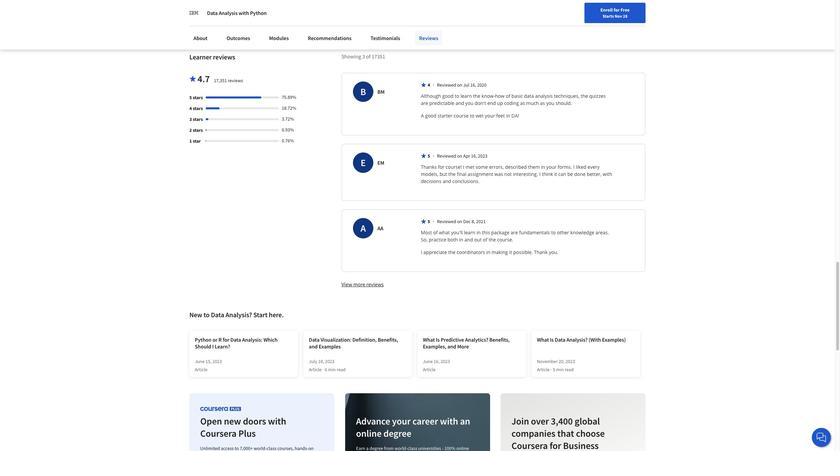 Task type: vqa. For each thing, say whether or not it's contained in the screenshot.
leftmost Python
yes



Task type: describe. For each thing, give the bounding box(es) containing it.
stars for 3 stars
[[193, 116, 203, 122]]

4 for 4
[[428, 82, 430, 88]]

examples
[[319, 343, 341, 350]]

learner reviews
[[190, 53, 235, 61]]

1 you from the left
[[466, 100, 474, 106]]

on for e
[[457, 153, 463, 159]]

18,
[[318, 358, 324, 365]]

i left liked
[[574, 164, 575, 170]]

the down both
[[448, 249, 456, 256]]

examples)
[[602, 336, 626, 343]]

recommendations link
[[304, 31, 356, 46]]

jul
[[464, 82, 470, 88]]

coursera inside join over 3,400 global companies that choose coursera for business
[[512, 440, 548, 451]]

data inside python or r for data analysis: which should i learn?
[[231, 336, 241, 343]]

definition,
[[353, 336, 377, 343]]

17,351
[[214, 78, 227, 84]]

5 stars
[[190, 95, 203, 101]]

to inside most of what you'll learn in this package are fundamentals to other knowledge areas. so, practice both in and out of the course.
[[552, 229, 556, 236]]

16, for b
[[471, 82, 476, 88]]

da!
[[512, 113, 520, 119]]

in left the da!
[[506, 113, 511, 119]]

2023 for python or r for data analysis: which should i learn?
[[213, 358, 222, 365]]

about
[[194, 35, 208, 41]]

star
[[193, 138, 201, 144]]

0 vertical spatial python
[[250, 10, 267, 16]]

ibm image
[[190, 8, 199, 18]]

the up don't
[[473, 93, 481, 99]]

in left making
[[487, 249, 491, 256]]

good for starter
[[425, 113, 437, 119]]

nov
[[615, 13, 623, 19]]

global
[[575, 415, 600, 427]]

coursera inside 'open new doors with coursera plus'
[[200, 427, 237, 440]]

career
[[413, 415, 438, 427]]

2 as from the left
[[540, 100, 545, 106]]

outcomes
[[227, 35, 250, 41]]

view
[[342, 281, 352, 288]]

both
[[448, 237, 458, 243]]

for inside python or r for data analysis: which should i learn?
[[223, 336, 229, 343]]

3.72%
[[282, 116, 294, 122]]

modules
[[269, 35, 289, 41]]

2023 for data visualization: definition, benefits, and examples
[[325, 358, 335, 365]]

outcomes link
[[223, 31, 254, 46]]

coursera plus image
[[200, 407, 241, 411]]

of left 17351
[[366, 53, 371, 60]]

analysis:
[[242, 336, 263, 343]]

analytics?
[[465, 336, 489, 343]]

3 stars
[[190, 116, 203, 122]]

techniques,
[[554, 93, 580, 99]]

how
[[495, 93, 505, 99]]

quizzes
[[590, 93, 606, 99]]

much
[[527, 100, 539, 106]]

em
[[378, 159, 385, 166]]

testimonials
[[371, 35, 400, 41]]

article for what is predictive analytics? benefits, examples, and more
[[423, 367, 436, 373]]

i appreciate the coordinators in making it possible. thank you.
[[421, 249, 559, 256]]

analysis
[[219, 10, 238, 16]]

which
[[264, 336, 278, 343]]

17,351 reviews
[[214, 78, 243, 84]]

for inside thanks for course! i met some errors, described them in your forms. i liked every models, but the final assignment was not interesting. i think it can be done better, with decisions and conclusions.
[[438, 164, 445, 170]]

16, for e
[[471, 153, 477, 159]]

2021
[[476, 219, 486, 225]]

on for b
[[457, 82, 463, 88]]

enroll for free starts nov 28
[[601, 7, 630, 19]]

new to data analysis? start here.
[[190, 311, 284, 319]]

for inside enroll for free starts nov 28
[[614, 7, 620, 13]]

is for data
[[550, 336, 554, 343]]

an
[[460, 415, 470, 427]]

2
[[190, 127, 192, 133]]

feet
[[497, 113, 505, 119]]

data analysis with python
[[207, 10, 267, 16]]

article for python or r for data analysis: which should i learn?
[[195, 367, 208, 373]]

learn inside although good to learn the know-how of basic data analysis techniques, the quizzes are predictable and you don't end up coding as much as you should.
[[461, 93, 472, 99]]

course.
[[497, 237, 514, 243]]

reviewed on apr 16, 2023
[[437, 153, 488, 159]]

knowledge
[[571, 229, 595, 236]]

interesting.
[[513, 171, 538, 177]]

with inside thanks for course! i met some errors, described them in your forms. i liked every models, but the final assignment was not interesting. i think it can be done better, with decisions and conclusions.
[[603, 171, 613, 177]]

thank
[[534, 249, 548, 256]]

view more reviews link
[[342, 281, 384, 288]]

errors,
[[489, 164, 504, 170]]

of up practice
[[433, 229, 438, 236]]

every
[[588, 164, 600, 170]]

with inside advance your career with an online degree
[[440, 415, 458, 427]]

4 for 4 stars
[[190, 105, 192, 112]]

although
[[421, 93, 441, 99]]

other
[[557, 229, 569, 236]]

2023 for what is data analysis? (with examples)
[[566, 358, 575, 365]]

conclusions.
[[453, 178, 480, 185]]

15,
[[206, 358, 212, 365]]

new
[[190, 311, 202, 319]]

in down you'll
[[459, 237, 464, 243]]

data visualization: definition, benefits, and examples
[[309, 336, 398, 350]]

june 15, 2023 article
[[195, 358, 222, 373]]

b
[[361, 86, 366, 98]]

the inside most of what you'll learn in this package are fundamentals to other knowledge areas. so, practice both in and out of the course.
[[489, 237, 496, 243]]

stars for 2 stars
[[193, 127, 203, 133]]

stars for 5 stars
[[193, 95, 203, 101]]

python or r for data analysis: which should i learn?
[[195, 336, 278, 350]]

in up out
[[477, 229, 481, 236]]

e
[[361, 157, 366, 169]]

fundamentals
[[519, 229, 550, 236]]

and inside "data visualization: definition, benefits, and examples"
[[309, 343, 318, 350]]

starter
[[438, 113, 453, 119]]

0.93%
[[282, 127, 294, 133]]

of down this
[[483, 237, 488, 243]]

reviews
[[419, 35, 439, 41]]

here.
[[269, 311, 284, 319]]

reviewed for e
[[437, 153, 456, 159]]

what is data analysis? (with examples)
[[537, 336, 626, 343]]

2023 up the some
[[478, 153, 488, 159]]

a for a good starter course to wet your feet in da!
[[421, 113, 424, 119]]

3,400
[[551, 415, 573, 427]]

your inside advance your career with an online degree
[[392, 415, 411, 427]]

possible.
[[514, 249, 533, 256]]

choose
[[576, 427, 605, 440]]

advance
[[356, 415, 390, 427]]

reviewed on dec 8, 2021
[[437, 219, 486, 225]]

assignment
[[468, 171, 494, 177]]

june 16, 2023 article
[[423, 358, 450, 373]]

data up 20,
[[555, 336, 566, 343]]

what for what is data analysis? (with examples)
[[537, 336, 549, 343]]

areas.
[[596, 229, 609, 236]]

you'll
[[451, 229, 463, 236]]

analysis? for start
[[226, 311, 252, 319]]

stars for 4 stars
[[193, 105, 203, 112]]

dec
[[464, 219, 471, 225]]

free
[[621, 7, 630, 13]]

for inside join over 3,400 global companies that choose coursera for business
[[550, 440, 562, 451]]

better,
[[587, 171, 602, 177]]

was
[[495, 171, 503, 177]]

it inside thanks for course! i met some errors, described them in your forms. i liked every models, but the final assignment was not interesting. i think it can be done better, with decisions and conclusions.
[[555, 171, 557, 177]]



Task type: locate. For each thing, give the bounding box(es) containing it.
good left starter at top
[[425, 113, 437, 119]]

up
[[497, 100, 503, 106]]

some
[[476, 164, 488, 170]]

0 horizontal spatial benefits,
[[378, 336, 398, 343]]

the down "course!"
[[449, 171, 456, 177]]

2023 down examples,
[[441, 358, 450, 365]]

reviews for learner reviews
[[213, 53, 235, 61]]

i inside python or r for data analysis: which should i learn?
[[212, 343, 214, 350]]

read for data
[[565, 367, 574, 373]]

wet
[[476, 113, 484, 119]]

as down basic at the right
[[521, 100, 525, 106]]

predictable
[[430, 100, 455, 106]]

2 reviewed from the top
[[437, 153, 456, 159]]

4
[[428, 82, 430, 88], [190, 105, 192, 112]]

a down although
[[421, 113, 424, 119]]

and left the more
[[448, 343, 457, 350]]

coursera down coursera plus image
[[200, 427, 237, 440]]

2 benefits, from the left
[[490, 336, 510, 343]]

0 horizontal spatial is
[[436, 336, 440, 343]]

1 horizontal spatial read
[[565, 367, 574, 373]]

on left apr
[[457, 153, 463, 159]]

on for a
[[457, 219, 463, 225]]

learner
[[190, 53, 212, 61]]

i down so, in the right of the page
[[421, 249, 422, 256]]

1 as from the left
[[521, 100, 525, 106]]

1 stars from the top
[[193, 95, 203, 101]]

0 horizontal spatial ·
[[323, 367, 324, 373]]

and up course
[[456, 100, 464, 106]]

1 horizontal spatial python
[[250, 10, 267, 16]]

2023 inside the 'june 15, 2023 article'
[[213, 358, 222, 365]]

analysis? for (with
[[567, 336, 588, 343]]

3 stars from the top
[[193, 116, 203, 122]]

0 vertical spatial on
[[457, 82, 463, 88]]

0 horizontal spatial python
[[195, 336, 212, 343]]

0 vertical spatial learn
[[461, 93, 472, 99]]

benefits, inside what is predictive analytics? benefits, examples, and more
[[490, 336, 510, 343]]

reviewed for a
[[437, 219, 456, 225]]

1 benefits, from the left
[[378, 336, 398, 343]]

advance your career with an online degree
[[356, 415, 470, 440]]

0 horizontal spatial june
[[195, 358, 205, 365]]

analysis?
[[226, 311, 252, 319], [567, 336, 588, 343]]

benefits, right definition,
[[378, 336, 398, 343]]

june for what is predictive analytics? benefits, examples, and more
[[423, 358, 433, 365]]

november
[[537, 358, 558, 365]]

1 vertical spatial are
[[511, 229, 518, 236]]

1 article from the left
[[195, 367, 208, 373]]

your right 'wet'
[[485, 113, 495, 119]]

1 reviewed from the top
[[437, 82, 456, 88]]

new
[[224, 415, 241, 427]]

1 is from the left
[[436, 336, 440, 343]]

1 vertical spatial a
[[361, 222, 366, 234]]

and inside although good to learn the know-how of basic data analysis techniques, the quizzes are predictable and you don't end up coding as much as you should.
[[456, 100, 464, 106]]

enroll
[[601, 7, 613, 13]]

june inside the 'june 15, 2023 article'
[[195, 358, 205, 365]]

read inside july 18, 2023 article · 6 min read
[[337, 367, 346, 373]]

in inside thanks for course! i met some errors, described them in your forms. i liked every models, but the final assignment was not interesting. i think it can be done better, with decisions and conclusions.
[[541, 164, 545, 170]]

analysis? left start on the left
[[226, 311, 252, 319]]

python inside python or r for data analysis: which should i learn?
[[195, 336, 212, 343]]

and up july
[[309, 343, 318, 350]]

read down what is data analysis? (with examples)
[[565, 367, 574, 373]]

0 vertical spatial are
[[421, 100, 428, 106]]

stars
[[193, 95, 203, 101], [193, 105, 203, 112], [193, 116, 203, 122], [193, 127, 203, 133]]

most
[[421, 229, 432, 236]]

analysis? left (with
[[567, 336, 588, 343]]

1 horizontal spatial as
[[540, 100, 545, 106]]

1
[[190, 138, 192, 144]]

article inside july 18, 2023 article · 6 min read
[[309, 367, 322, 373]]

is left the predictive
[[436, 336, 440, 343]]

data inside "data visualization: definition, benefits, and examples"
[[309, 336, 320, 343]]

1 vertical spatial python
[[195, 336, 212, 343]]

for down 3,400
[[550, 440, 562, 451]]

2 horizontal spatial your
[[547, 164, 557, 170]]

to inside although good to learn the know-how of basic data analysis techniques, the quizzes are predictable and you don't end up coding as much as you should.
[[455, 93, 460, 99]]

2 vertical spatial reviews
[[367, 281, 384, 288]]

4 down 5 stars
[[190, 105, 192, 112]]

2 what from the left
[[537, 336, 549, 343]]

0 horizontal spatial a
[[361, 222, 366, 234]]

0 horizontal spatial coursera
[[200, 427, 237, 440]]

with right better,
[[603, 171, 613, 177]]

for up 'nov'
[[614, 7, 620, 13]]

read right the 6
[[337, 367, 346, 373]]

with right the doors
[[268, 415, 286, 427]]

benefits, inside "data visualization: definition, benefits, and examples"
[[378, 336, 398, 343]]

1 vertical spatial analysis?
[[567, 336, 588, 343]]

1 horizontal spatial it
[[555, 171, 557, 177]]

article inside the 'june 15, 2023 article'
[[195, 367, 208, 373]]

2023 inside july 18, 2023 article · 6 min read
[[325, 358, 335, 365]]

0 vertical spatial 16,
[[471, 82, 476, 88]]

not
[[505, 171, 512, 177]]

None search field
[[97, 4, 260, 18]]

companies
[[512, 427, 556, 440]]

predictive
[[441, 336, 464, 343]]

0 horizontal spatial it
[[509, 249, 512, 256]]

with inside 'open new doors with coursera plus'
[[268, 415, 286, 427]]

28
[[623, 13, 628, 19]]

5 up most
[[428, 219, 430, 225]]

5 down "november"
[[553, 367, 556, 373]]

1 on from the top
[[457, 82, 463, 88]]

1 read from the left
[[337, 367, 346, 373]]

course!
[[446, 164, 462, 170]]

article down "november"
[[537, 367, 550, 373]]

with left an
[[440, 415, 458, 427]]

2 stars from the top
[[193, 105, 203, 112]]

what is predictive analytics? benefits, examples, and more
[[423, 336, 510, 350]]

1 · from the left
[[323, 367, 324, 373]]

1 horizontal spatial 4
[[428, 82, 430, 88]]

july 18, 2023 article · 6 min read
[[309, 358, 346, 373]]

1 vertical spatial it
[[509, 249, 512, 256]]

good for to
[[443, 93, 454, 99]]

for up "but"
[[438, 164, 445, 170]]

1 vertical spatial 3
[[190, 116, 192, 122]]

in up "think"
[[541, 164, 545, 170]]

of inside although good to learn the know-how of basic data analysis techniques, the quizzes are predictable and you don't end up coding as much as you should.
[[506, 93, 511, 99]]

· for is
[[551, 367, 552, 373]]

coursera
[[200, 427, 237, 440], [512, 440, 548, 451]]

learn inside most of what you'll learn in this package are fundamentals to other knowledge areas. so, practice both in and out of the course.
[[464, 229, 476, 236]]

1 horizontal spatial coursera
[[512, 440, 548, 451]]

your up "think"
[[547, 164, 557, 170]]

0 vertical spatial reviews
[[213, 53, 235, 61]]

on left dec
[[457, 219, 463, 225]]

what
[[439, 229, 450, 236]]

3 up the 2
[[190, 116, 192, 122]]

and down "but"
[[443, 178, 451, 185]]

testimonials link
[[367, 31, 404, 46]]

stars down 4 stars
[[193, 116, 203, 122]]

1 horizontal spatial you
[[547, 100, 555, 106]]

2 vertical spatial reviewed
[[437, 219, 456, 225]]

to right new
[[204, 311, 210, 319]]

to left other
[[552, 229, 556, 236]]

· for visualization:
[[323, 367, 324, 373]]

1 vertical spatial your
[[547, 164, 557, 170]]

2 june from the left
[[423, 358, 433, 365]]

reviews right more
[[367, 281, 384, 288]]

0 horizontal spatial min
[[328, 367, 336, 373]]

1 horizontal spatial ·
[[551, 367, 552, 373]]

reviewed up what
[[437, 219, 456, 225]]

liked
[[576, 164, 587, 170]]

stars down 5 stars
[[193, 105, 203, 112]]

coding
[[504, 100, 519, 106]]

0 horizontal spatial you
[[466, 100, 474, 106]]

0 vertical spatial 4
[[428, 82, 430, 88]]

june
[[195, 358, 205, 365], [423, 358, 433, 365]]

learn?
[[215, 343, 230, 350]]

min right the 6
[[328, 367, 336, 373]]

min inside july 18, 2023 article · 6 min read
[[328, 367, 336, 373]]

your left career at the bottom of page
[[392, 415, 411, 427]]

good inside although good to learn the know-how of basic data analysis techniques, the quizzes are predictable and you don't end up coding as much as you should.
[[443, 93, 454, 99]]

end
[[488, 100, 496, 106]]

1 horizontal spatial benefits,
[[490, 336, 510, 343]]

learn down jul
[[461, 93, 472, 99]]

· inside july 18, 2023 article · 6 min read
[[323, 367, 324, 373]]

article for data visualization: definition, benefits, and examples
[[309, 367, 322, 373]]

data
[[524, 93, 534, 99]]

1 min from the left
[[328, 367, 336, 373]]

recommendations
[[308, 35, 352, 41]]

of up coding
[[506, 93, 511, 99]]

2 article from the left
[[309, 367, 322, 373]]

you left don't
[[466, 100, 474, 106]]

2 stars
[[190, 127, 203, 133]]

over
[[531, 415, 549, 427]]

read for definition,
[[337, 367, 346, 373]]

1 vertical spatial 4
[[190, 105, 192, 112]]

what left the predictive
[[423, 336, 435, 343]]

practice
[[429, 237, 447, 243]]

most of what you'll learn in this package are fundamentals to other knowledge areas. so, practice both in and out of the course.
[[421, 229, 611, 243]]

coordinators
[[457, 249, 485, 256]]

16, right jul
[[471, 82, 476, 88]]

1 horizontal spatial good
[[443, 93, 454, 99]]

apr
[[464, 153, 470, 159]]

what inside what is predictive analytics? benefits, examples, and more
[[423, 336, 435, 343]]

· inside november 20, 2023 article · 5 min read
[[551, 367, 552, 373]]

1 horizontal spatial min
[[556, 367, 564, 373]]

1 what from the left
[[423, 336, 435, 343]]

start
[[254, 311, 268, 319]]

0 vertical spatial reviewed
[[437, 82, 456, 88]]

and inside what is predictive analytics? benefits, examples, and more
[[448, 343, 457, 350]]

out
[[475, 237, 482, 243]]

1 vertical spatial 16,
[[471, 153, 477, 159]]

1 horizontal spatial are
[[511, 229, 518, 236]]

0 horizontal spatial good
[[425, 113, 437, 119]]

to down the 'reviewed on jul 16, 2020'
[[455, 93, 460, 99]]

reviewed
[[437, 82, 456, 88], [437, 153, 456, 159], [437, 219, 456, 225]]

this
[[482, 229, 490, 236]]

1 horizontal spatial june
[[423, 358, 433, 365]]

1 horizontal spatial analysis?
[[567, 336, 588, 343]]

· down "november"
[[551, 367, 552, 373]]

examples,
[[423, 343, 447, 350]]

article down 15,
[[195, 367, 208, 373]]

article inside november 20, 2023 article · 5 min read
[[537, 367, 550, 373]]

done
[[575, 171, 586, 177]]

2023 inside november 20, 2023 article · 5 min read
[[566, 358, 575, 365]]

0 vertical spatial your
[[485, 113, 495, 119]]

a for a
[[361, 222, 366, 234]]

16,
[[471, 82, 476, 88], [471, 153, 477, 159], [434, 358, 440, 365]]

are up course.
[[511, 229, 518, 236]]

2 vertical spatial 16,
[[434, 358, 440, 365]]

june for python or r for data analysis: which should i learn?
[[195, 358, 205, 365]]

and inside thanks for course! i met some errors, described them in your forms. i liked every models, but the final assignment was not interesting. i think it can be done better, with decisions and conclusions.
[[443, 178, 451, 185]]

i left met
[[463, 164, 465, 170]]

article
[[195, 367, 208, 373], [309, 367, 322, 373], [423, 367, 436, 373], [537, 367, 550, 373]]

2 is from the left
[[550, 336, 554, 343]]

3 right showing
[[362, 53, 365, 60]]

a
[[421, 113, 424, 119], [361, 222, 366, 234]]

stars up 4 stars
[[193, 95, 203, 101]]

i left "think"
[[540, 171, 541, 177]]

with right analysis
[[239, 10, 249, 16]]

bm
[[378, 88, 385, 95]]

2020
[[477, 82, 487, 88]]

reviews right 17,351
[[228, 78, 243, 84]]

2 vertical spatial on
[[457, 219, 463, 225]]

making
[[492, 249, 508, 256]]

article inside june 16, 2023 article
[[423, 367, 436, 373]]

chat with us image
[[816, 432, 827, 443]]

forms.
[[558, 164, 572, 170]]

as down the analysis
[[540, 100, 545, 106]]

5 up 4 stars
[[190, 95, 192, 101]]

(with
[[589, 336, 601, 343]]

i left the learn?
[[212, 343, 214, 350]]

data right the learn?
[[231, 336, 241, 343]]

data up july
[[309, 336, 320, 343]]

0 vertical spatial 3
[[362, 53, 365, 60]]

0 horizontal spatial analysis?
[[226, 311, 252, 319]]

min for visualization:
[[328, 367, 336, 373]]

data left analysis
[[207, 10, 218, 16]]

your inside thanks for course! i met some errors, described them in your forms. i liked every models, but the final assignment was not interesting. i think it can be done better, with decisions and conclusions.
[[547, 164, 557, 170]]

it left can
[[555, 171, 557, 177]]

is for predictive
[[436, 336, 440, 343]]

1 horizontal spatial 3
[[362, 53, 365, 60]]

article down july
[[309, 367, 322, 373]]

june inside june 16, 2023 article
[[423, 358, 433, 365]]

june down examples,
[[423, 358, 433, 365]]

what
[[423, 336, 435, 343], [537, 336, 549, 343]]

4 stars from the top
[[193, 127, 203, 133]]

as
[[521, 100, 525, 106], [540, 100, 545, 106]]

thanks
[[421, 164, 437, 170]]

2 · from the left
[[551, 367, 552, 373]]

2 read from the left
[[565, 367, 574, 373]]

17351
[[372, 53, 385, 60]]

is inside what is predictive analytics? benefits, examples, and more
[[436, 336, 440, 343]]

1 vertical spatial on
[[457, 153, 463, 159]]

0 horizontal spatial 3
[[190, 116, 192, 122]]

coursera down 'join' on the bottom right of the page
[[512, 440, 548, 451]]

article for what is data analysis? (with examples)
[[537, 367, 550, 373]]

16, inside june 16, 2023 article
[[434, 358, 440, 365]]

16, right apr
[[471, 153, 477, 159]]

4 up although
[[428, 82, 430, 88]]

thanks for course! i met some errors, described them in your forms. i liked every models, but the final assignment was not interesting. i think it can be done better, with decisions and conclusions.
[[421, 164, 614, 185]]

0 horizontal spatial 4
[[190, 105, 192, 112]]

to left 'wet'
[[470, 113, 475, 119]]

1 vertical spatial learn
[[464, 229, 476, 236]]

python right analysis
[[250, 10, 267, 16]]

1 june from the left
[[195, 358, 205, 365]]

min inside november 20, 2023 article · 5 min read
[[556, 367, 564, 373]]

· left the 6
[[323, 367, 324, 373]]

what for what is predictive analytics? benefits, examples, and more
[[423, 336, 435, 343]]

0 horizontal spatial are
[[421, 100, 428, 106]]

5 inside november 20, 2023 article · 5 min read
[[553, 367, 556, 373]]

reviewed for b
[[437, 82, 456, 88]]

2023 right 20,
[[566, 358, 575, 365]]

for right r
[[223, 336, 229, 343]]

python left or
[[195, 336, 212, 343]]

on left jul
[[457, 82, 463, 88]]

r
[[219, 336, 222, 343]]

2 you from the left
[[547, 100, 555, 106]]

75.89%
[[282, 94, 297, 100]]

reviews for 17,351 reviews
[[228, 78, 243, 84]]

more
[[354, 281, 366, 288]]

2023 inside june 16, 2023 article
[[441, 358, 450, 365]]

18.72%
[[282, 105, 297, 111]]

reviewed up "course!"
[[437, 153, 456, 159]]

learn up out
[[464, 229, 476, 236]]

0 horizontal spatial what
[[423, 336, 435, 343]]

a left aa
[[361, 222, 366, 234]]

2023 for what is predictive analytics? benefits, examples, and more
[[441, 358, 450, 365]]

0 horizontal spatial read
[[337, 367, 346, 373]]

min down 20,
[[556, 367, 564, 373]]

4 article from the left
[[537, 367, 550, 373]]

and inside most of what you'll learn in this package are fundamentals to other knowledge areas. so, practice both in and out of the course.
[[465, 237, 473, 243]]

models,
[[421, 171, 439, 177]]

1 horizontal spatial a
[[421, 113, 424, 119]]

article down examples,
[[423, 367, 436, 373]]

0 vertical spatial good
[[443, 93, 454, 99]]

0 horizontal spatial as
[[521, 100, 525, 106]]

0 vertical spatial a
[[421, 113, 424, 119]]

are inside most of what you'll learn in this package are fundamentals to other knowledge areas. so, practice both in and out of the course.
[[511, 229, 518, 236]]

more
[[458, 343, 469, 350]]

stars right the 2
[[193, 127, 203, 133]]

2 on from the top
[[457, 153, 463, 159]]

min for is
[[556, 367, 564, 373]]

16, down examples,
[[434, 358, 440, 365]]

are inside although good to learn the know-how of basic data analysis techniques, the quizzes are predictable and you don't end up coding as much as you should.
[[421, 100, 428, 106]]

2023 right 18,
[[325, 358, 335, 365]]

it right making
[[509, 249, 512, 256]]

of
[[366, 53, 371, 60], [506, 93, 511, 99], [433, 229, 438, 236], [483, 237, 488, 243]]

3 reviewed from the top
[[437, 219, 456, 225]]

0 vertical spatial analysis?
[[226, 311, 252, 319]]

1 star
[[190, 138, 201, 144]]

3 article from the left
[[423, 367, 436, 373]]

1 vertical spatial reviewed
[[437, 153, 456, 159]]

2 vertical spatial your
[[392, 415, 411, 427]]

python
[[250, 10, 267, 16], [195, 336, 212, 343]]

the inside thanks for course! i met some errors, described them in your forms. i liked every models, but the final assignment was not interesting. i think it can be done better, with decisions and conclusions.
[[449, 171, 456, 177]]

join over 3,400 global companies that choose coursera for business
[[512, 415, 605, 451]]

the left quizzes at the top right of page
[[581, 93, 588, 99]]

know-
[[482, 93, 495, 99]]

1 horizontal spatial your
[[485, 113, 495, 119]]

5 up thanks
[[428, 153, 430, 159]]

0 horizontal spatial your
[[392, 415, 411, 427]]

3 on from the top
[[457, 219, 463, 225]]

data right new
[[211, 311, 224, 319]]

don't
[[475, 100, 486, 106]]

good up predictable
[[443, 93, 454, 99]]

0 vertical spatial it
[[555, 171, 557, 177]]

is up "november"
[[550, 336, 554, 343]]

read inside november 20, 2023 article · 5 min read
[[565, 367, 574, 373]]

1 horizontal spatial is
[[550, 336, 554, 343]]

benefits, right "analytics?"
[[490, 336, 510, 343]]

1 vertical spatial good
[[425, 113, 437, 119]]

2 min from the left
[[556, 367, 564, 373]]

1 horizontal spatial what
[[537, 336, 549, 343]]

1 vertical spatial reviews
[[228, 78, 243, 84]]

reviewed on jul 16, 2020
[[437, 82, 487, 88]]

is
[[436, 336, 440, 343], [550, 336, 554, 343]]



